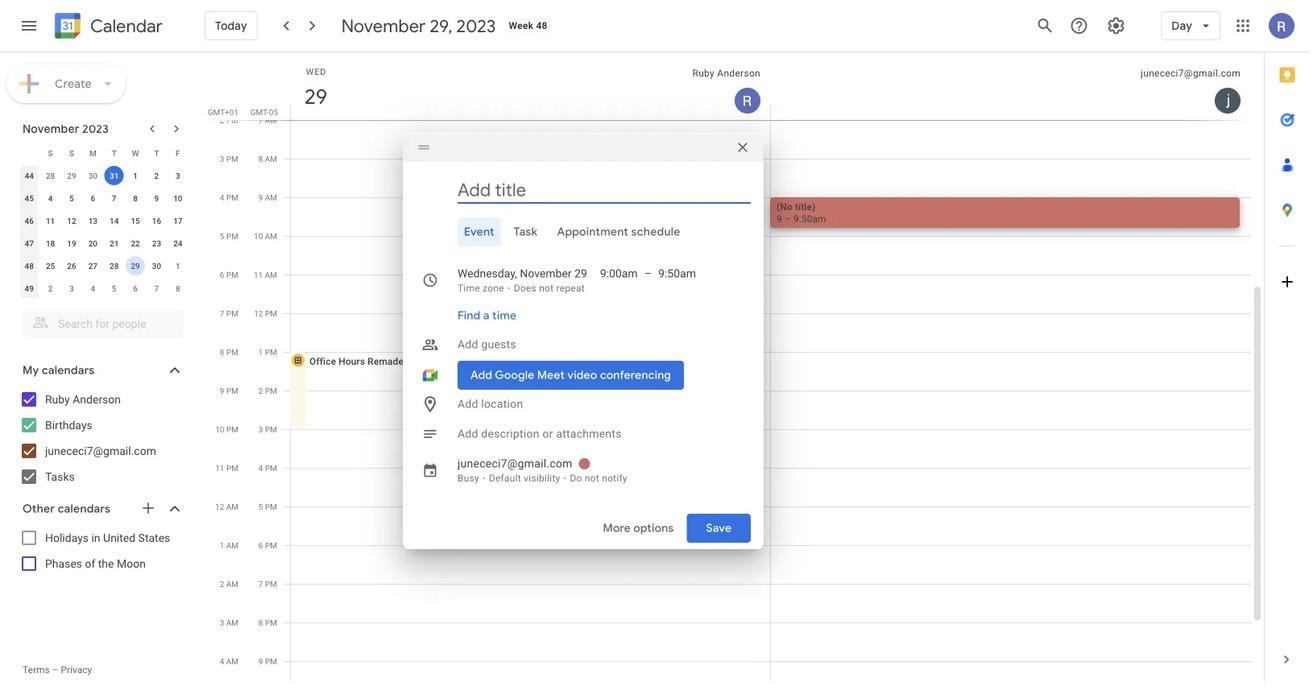 Task type: locate. For each thing, give the bounding box(es) containing it.
1 vertical spatial 7 pm
[[258, 579, 277, 589]]

1 horizontal spatial 9:50am
[[793, 213, 826, 224]]

0 vertical spatial 4 pm
[[220, 193, 238, 202]]

am down the 1 am
[[226, 579, 238, 589]]

add left the location
[[458, 398, 478, 411]]

0 horizontal spatial 6 pm
[[220, 270, 238, 280]]

10 for 10 am
[[254, 231, 263, 241]]

0 horizontal spatial –
[[52, 665, 58, 676]]

f
[[176, 148, 180, 158]]

1 horizontal spatial ruby
[[692, 68, 715, 79]]

my calendars list
[[3, 387, 200, 490]]

junececi7@gmail.com down birthdays
[[45, 444, 156, 458]]

pm
[[226, 115, 238, 125], [226, 154, 238, 164], [226, 193, 238, 202], [226, 231, 238, 241], [226, 270, 238, 280], [226, 309, 238, 318], [265, 309, 277, 318], [226, 347, 238, 357], [265, 347, 277, 357], [226, 386, 238, 396], [265, 386, 277, 396], [226, 425, 238, 434], [265, 425, 277, 434], [226, 463, 238, 473], [265, 463, 277, 473], [265, 502, 277, 512], [265, 541, 277, 550], [265, 579, 277, 589], [265, 618, 277, 628], [265, 657, 277, 666]]

2 vertical spatial 12
[[215, 502, 224, 512]]

6 row from the top
[[19, 255, 189, 277]]

7 down 31 cell at the top
[[112, 193, 116, 203]]

0 horizontal spatial junececi7@gmail.com
[[45, 444, 156, 458]]

10 up the 11 pm
[[215, 425, 224, 434]]

21 element
[[104, 234, 124, 253]]

5 pm left 10 am
[[220, 231, 238, 241]]

add location
[[458, 398, 523, 411]]

10 up 17
[[173, 193, 182, 203]]

2 pm left gmt-
[[220, 115, 238, 125]]

24
[[173, 238, 182, 248]]

1 horizontal spatial 30
[[152, 261, 161, 271]]

terms link
[[23, 665, 50, 676]]

11 down 10 am
[[254, 270, 263, 280]]

add for add guests
[[458, 338, 478, 351]]

– right 9:00am
[[644, 267, 652, 280]]

today button
[[205, 6, 258, 45]]

0 vertical spatial calendars
[[42, 363, 95, 378]]

1 horizontal spatial not
[[585, 473, 599, 484]]

1 vertical spatial calendars
[[58, 502, 110, 516]]

2 pm
[[220, 115, 238, 125], [258, 386, 277, 396]]

1 horizontal spatial 10
[[215, 425, 224, 434]]

1 horizontal spatial –
[[644, 267, 652, 280]]

6 pm right the 1 am
[[258, 541, 277, 550]]

9 left the 10 element
[[154, 193, 159, 203]]

0 horizontal spatial 8 pm
[[220, 347, 238, 357]]

week
[[509, 20, 533, 31]]

0 horizontal spatial 7 pm
[[220, 309, 238, 318]]

november 29, 2023
[[341, 15, 496, 37]]

8 pm right 3 am
[[258, 618, 277, 628]]

1 horizontal spatial ruby anderson
[[692, 68, 760, 79]]

0 horizontal spatial november
[[23, 122, 79, 136]]

0 horizontal spatial 5 pm
[[220, 231, 238, 241]]

row group inside november 2023 grid
[[19, 164, 189, 300]]

9 am
[[258, 193, 277, 202]]

5 pm right 12 am
[[258, 502, 277, 512]]

6 left 11 am
[[220, 270, 224, 280]]

7
[[258, 115, 263, 125], [112, 193, 116, 203], [154, 284, 159, 293], [220, 309, 224, 318], [258, 579, 263, 589]]

12 for 12 pm
[[254, 309, 263, 318]]

29
[[303, 83, 326, 110], [67, 171, 76, 180], [131, 261, 140, 271], [574, 267, 587, 280]]

t left w
[[112, 148, 117, 158]]

5 left "december 6" element
[[112, 284, 116, 293]]

0 vertical spatial 9:50am
[[793, 213, 826, 224]]

am for 2 am
[[226, 579, 238, 589]]

event
[[464, 225, 494, 239]]

29 column header
[[290, 52, 771, 120]]

7 inside december 7 element
[[154, 284, 159, 293]]

1 vertical spatial 48
[[25, 261, 34, 271]]

am down 9 am
[[265, 231, 277, 241]]

8
[[258, 154, 263, 164], [133, 193, 138, 203], [176, 284, 180, 293], [220, 347, 224, 357], [258, 618, 263, 628]]

0 vertical spatial 7 pm
[[220, 309, 238, 318]]

16 element
[[147, 211, 166, 230]]

18 element
[[41, 234, 60, 253]]

6 pm left 11 am
[[220, 270, 238, 280]]

1 vertical spatial 10
[[254, 231, 263, 241]]

6
[[91, 193, 95, 203], [220, 270, 224, 280], [133, 284, 138, 293], [258, 541, 263, 550]]

am up 2 am
[[226, 541, 238, 550]]

1pm
[[408, 356, 428, 367]]

1 horizontal spatial 8 pm
[[258, 618, 277, 628]]

t
[[112, 148, 117, 158], [154, 148, 159, 158]]

27 element
[[83, 256, 103, 276]]

7 pm
[[220, 309, 238, 318], [258, 579, 277, 589]]

other calendars button
[[3, 496, 200, 522]]

5
[[69, 193, 74, 203], [220, 231, 224, 241], [112, 284, 116, 293], [258, 502, 263, 512]]

– for terms – privacy
[[52, 665, 58, 676]]

november up does not repeat
[[520, 267, 572, 280]]

9:50am
[[793, 213, 826, 224], [658, 267, 696, 280]]

november for november 29, 2023
[[341, 15, 426, 37]]

7 pm right 2 am
[[258, 579, 277, 589]]

ruby anderson
[[692, 68, 760, 79], [45, 393, 121, 406]]

30 inside october 30 element
[[88, 171, 97, 180]]

0 horizontal spatial ruby anderson
[[45, 393, 121, 406]]

terms
[[23, 665, 50, 676]]

7 row from the top
[[19, 277, 189, 300]]

7 pm left 12 pm
[[220, 309, 238, 318]]

2 t from the left
[[154, 148, 159, 158]]

25
[[46, 261, 55, 271]]

am down 7 am
[[265, 154, 277, 164]]

29 right 28 element
[[131, 261, 140, 271]]

ruby anderson inside 29 "column header"
[[692, 68, 760, 79]]

today
[[215, 19, 247, 33]]

add guests button
[[451, 330, 751, 359]]

0 horizontal spatial not
[[539, 283, 554, 294]]

0 vertical spatial 9 pm
[[220, 386, 238, 396]]

add down the find on the top of the page
[[458, 338, 478, 351]]

am down 3 am
[[226, 657, 238, 666]]

(no
[[777, 201, 793, 212]]

do not notify
[[570, 473, 627, 484]]

in
[[91, 531, 100, 545]]

2 vertical spatial 11
[[215, 463, 224, 473]]

11 am
[[254, 270, 277, 280]]

1 vertical spatial 6 pm
[[258, 541, 277, 550]]

1 horizontal spatial 2 pm
[[258, 386, 277, 396]]

20 element
[[83, 234, 103, 253]]

other calendars
[[23, 502, 110, 516]]

0 horizontal spatial 28
[[46, 171, 55, 180]]

0 vertical spatial 10
[[173, 193, 182, 203]]

44
[[25, 171, 34, 180]]

row containing 47
[[19, 232, 189, 255]]

9 inside (no title) 9 – 9:50am
[[777, 213, 782, 224]]

december 3 element
[[62, 279, 81, 298]]

12 down 11 am
[[254, 309, 263, 318]]

anderson
[[717, 68, 760, 79], [73, 393, 121, 406]]

1 horizontal spatial 2023
[[456, 15, 496, 37]]

2 vertical spatial 10
[[215, 425, 224, 434]]

am for 1 am
[[226, 541, 238, 550]]

30 for 30 element at the top left
[[152, 261, 161, 271]]

– inside (no title) 9 – 9:50am
[[785, 213, 791, 224]]

privacy link
[[61, 665, 92, 676]]

pm right 10 pm
[[265, 425, 277, 434]]

12 for 12 am
[[215, 502, 224, 512]]

row
[[19, 142, 189, 164], [19, 164, 189, 187], [19, 187, 189, 209], [19, 209, 189, 232], [19, 232, 189, 255], [19, 255, 189, 277], [19, 277, 189, 300]]

3 pm
[[220, 154, 238, 164], [258, 425, 277, 434]]

9:50am right to element
[[658, 267, 696, 280]]

12 right 11 element
[[67, 216, 76, 226]]

1 horizontal spatial 9 pm
[[258, 657, 277, 666]]

junececi7@gmail.com
[[1141, 68, 1241, 79], [45, 444, 156, 458], [458, 457, 573, 470]]

5 pm
[[220, 231, 238, 241], [258, 502, 277, 512]]

1 for 1 pm
[[258, 347, 263, 357]]

49
[[25, 284, 34, 293]]

12 am
[[215, 502, 238, 512]]

12 inside november 2023 grid
[[67, 216, 76, 226]]

1 vertical spatial 4 pm
[[258, 463, 277, 473]]

46
[[25, 216, 34, 226]]

find
[[458, 309, 480, 323]]

1 vertical spatial 9 pm
[[258, 657, 277, 666]]

0 horizontal spatial anderson
[[73, 393, 121, 406]]

0 vertical spatial –
[[785, 213, 791, 224]]

not
[[539, 283, 554, 294], [585, 473, 599, 484]]

9 down (no
[[777, 213, 782, 224]]

repeat
[[556, 283, 585, 294]]

s left the m
[[69, 148, 74, 158]]

10 for 10 pm
[[215, 425, 224, 434]]

7 am
[[258, 115, 277, 125]]

junececi7@gmail.com inside column header
[[1141, 68, 1241, 79]]

2 pm down 1 pm
[[258, 386, 277, 396]]

pm right the 11 pm
[[265, 463, 277, 473]]

4 pm left 9 am
[[220, 193, 238, 202]]

time
[[458, 283, 480, 294]]

None search field
[[0, 303, 200, 338]]

0 horizontal spatial s
[[48, 148, 53, 158]]

1 row from the top
[[19, 142, 189, 164]]

s
[[48, 148, 53, 158], [69, 148, 74, 158]]

0 vertical spatial 30
[[88, 171, 97, 180]]

am for 4 am
[[226, 657, 238, 666]]

48 right week on the left
[[536, 20, 548, 31]]

s up october 28 element
[[48, 148, 53, 158]]

30 inside 30 element
[[152, 261, 161, 271]]

30 right october 29 element
[[88, 171, 97, 180]]

1 vertical spatial –
[[644, 267, 652, 280]]

add inside add guests dropdown button
[[458, 338, 478, 351]]

– down (no
[[785, 213, 791, 224]]

1 horizontal spatial s
[[69, 148, 74, 158]]

december 4 element
[[83, 279, 103, 298]]

1 vertical spatial 9:50am
[[658, 267, 696, 280]]

am up the 1 am
[[226, 502, 238, 512]]

8 left 1 pm
[[220, 347, 224, 357]]

10
[[173, 193, 182, 203], [254, 231, 263, 241], [215, 425, 224, 434]]

9 pm right 4 am
[[258, 657, 277, 666]]

1 vertical spatial 30
[[152, 261, 161, 271]]

2 horizontal spatial junececi7@gmail.com
[[1141, 68, 1241, 79]]

wednesday, november 29 element
[[297, 78, 334, 115]]

pm down 1 pm
[[265, 386, 277, 396]]

7 right "december 6" element
[[154, 284, 159, 293]]

(no title) 9 – 9:50am
[[777, 201, 826, 224]]

do
[[570, 473, 582, 484]]

ruby inside my calendars list
[[45, 393, 70, 406]]

wednesday,
[[458, 267, 517, 280]]

15
[[131, 216, 140, 226]]

2 vertical spatial november
[[520, 267, 572, 280]]

0 vertical spatial 28
[[46, 171, 55, 180]]

1 vertical spatial anderson
[[73, 393, 121, 406]]

11 inside row
[[46, 216, 55, 226]]

4 left the december 5 element
[[91, 284, 95, 293]]

0 horizontal spatial 12
[[67, 216, 76, 226]]

2 horizontal spatial –
[[785, 213, 791, 224]]

1 vertical spatial ruby
[[45, 393, 70, 406]]

october 30 element
[[83, 166, 103, 185]]

pm right 2 am
[[265, 579, 277, 589]]

2 vertical spatial add
[[458, 427, 478, 441]]

48 inside november 2023 grid
[[25, 261, 34, 271]]

48 left 25
[[25, 261, 34, 271]]

1 vertical spatial ruby anderson
[[45, 393, 121, 406]]

ruby inside 29 "column header"
[[692, 68, 715, 79]]

1 horizontal spatial november
[[341, 15, 426, 37]]

1 vertical spatial not
[[585, 473, 599, 484]]

1 horizontal spatial 11
[[215, 463, 224, 473]]

1 vertical spatial 8 pm
[[258, 618, 277, 628]]

location
[[481, 398, 523, 411]]

0 vertical spatial 12
[[67, 216, 76, 226]]

3 pm left 8 am
[[220, 154, 238, 164]]

1 add from the top
[[458, 338, 478, 351]]

december 8 element
[[168, 279, 188, 298]]

0 horizontal spatial 30
[[88, 171, 97, 180]]

10 pm
[[215, 425, 238, 434]]

november up october 28 element
[[23, 122, 79, 136]]

row group
[[19, 164, 189, 300]]

add down add location
[[458, 427, 478, 441]]

3 right f
[[220, 154, 224, 164]]

2023
[[456, 15, 496, 37], [82, 122, 109, 136]]

1 t from the left
[[112, 148, 117, 158]]

0 vertical spatial not
[[539, 283, 554, 294]]

1 down 12 am
[[220, 541, 224, 550]]

4 right the 10 element
[[220, 193, 224, 202]]

calendars inside the my calendars dropdown button
[[42, 363, 95, 378]]

1 horizontal spatial anderson
[[717, 68, 760, 79]]

1
[[133, 171, 138, 180], [176, 261, 180, 271], [258, 347, 263, 357], [220, 541, 224, 550]]

0 vertical spatial november
[[341, 15, 426, 37]]

4 row from the top
[[19, 209, 189, 232]]

1 horizontal spatial tab list
[[1265, 52, 1309, 637]]

am for 8 am
[[265, 154, 277, 164]]

9 pm up 10 pm
[[220, 386, 238, 396]]

united
[[103, 531, 135, 545]]

5 row from the top
[[19, 232, 189, 255]]

row group containing 44
[[19, 164, 189, 300]]

10 up 11 am
[[254, 231, 263, 241]]

november
[[341, 15, 426, 37], [23, 122, 79, 136], [520, 267, 572, 280]]

1 horizontal spatial 48
[[536, 20, 548, 31]]

1 horizontal spatial 12
[[215, 502, 224, 512]]

4 inside 'element'
[[91, 284, 95, 293]]

0 vertical spatial 8 pm
[[220, 347, 238, 357]]

12 element
[[62, 211, 81, 230]]

0 vertical spatial ruby
[[692, 68, 715, 79]]

t right w
[[154, 148, 159, 158]]

0 vertical spatial 11
[[46, 216, 55, 226]]

am for 7 am
[[265, 115, 277, 125]]

0 horizontal spatial 11
[[46, 216, 55, 226]]

3 add from the top
[[458, 427, 478, 441]]

2 horizontal spatial 11
[[254, 270, 263, 280]]

phases
[[45, 557, 82, 570]]

0 horizontal spatial t
[[112, 148, 117, 158]]

0 horizontal spatial ruby
[[45, 393, 70, 406]]

8 pm left 1 pm
[[220, 347, 238, 357]]

row containing 49
[[19, 277, 189, 300]]

junececi7@gmail.com up default visibility
[[458, 457, 573, 470]]

calendars
[[42, 363, 95, 378], [58, 502, 110, 516]]

calendars for other calendars
[[58, 502, 110, 516]]

0 horizontal spatial 48
[[25, 261, 34, 271]]

– for 9:00am – 9:50am
[[644, 267, 652, 280]]

appointment schedule button
[[551, 218, 687, 247]]

12 pm
[[254, 309, 277, 318]]

settings menu image
[[1106, 16, 1126, 35]]

0 vertical spatial 6 pm
[[220, 270, 238, 280]]

22 element
[[126, 234, 145, 253]]

9 right 4 am
[[258, 657, 263, 666]]

1 vertical spatial november
[[23, 122, 79, 136]]

row containing 46
[[19, 209, 189, 232]]

12 down the 11 pm
[[215, 502, 224, 512]]

am for 10 am
[[265, 231, 277, 241]]

0 vertical spatial 2 pm
[[220, 115, 238, 125]]

0 horizontal spatial 3 pm
[[220, 154, 238, 164]]

3 row from the top
[[19, 187, 189, 209]]

1 vertical spatial 11
[[254, 270, 263, 280]]

1 horizontal spatial 28
[[110, 261, 119, 271]]

create button
[[6, 64, 126, 103]]

1 horizontal spatial 7 pm
[[258, 579, 277, 589]]

5 down october 29 element
[[69, 193, 74, 203]]

zone
[[483, 283, 504, 294]]

november left the 29,
[[341, 15, 426, 37]]

row containing 48
[[19, 255, 189, 277]]

am down 8 am
[[265, 193, 277, 202]]

2 down the 1 am
[[220, 579, 224, 589]]

8 up 15 element
[[133, 193, 138, 203]]

10 for 10
[[173, 193, 182, 203]]

7 right 2 am
[[258, 579, 263, 589]]

0 vertical spatial 2023
[[456, 15, 496, 37]]

2
[[220, 115, 224, 125], [154, 171, 159, 180], [48, 284, 53, 293], [258, 386, 263, 396], [220, 579, 224, 589]]

am up 8 am
[[265, 115, 277, 125]]

2 row from the top
[[19, 164, 189, 187]]

am
[[265, 115, 277, 125], [265, 154, 277, 164], [265, 193, 277, 202], [265, 231, 277, 241], [265, 270, 277, 280], [226, 502, 238, 512], [226, 541, 238, 550], [226, 579, 238, 589], [226, 618, 238, 628], [226, 657, 238, 666]]

tab list
[[1265, 52, 1309, 637], [416, 218, 751, 247]]

9:50am down 'title)'
[[793, 213, 826, 224]]

9:00am – 9:50am
[[600, 267, 696, 280]]

3 right 10 pm
[[258, 425, 263, 434]]

2 right 31 cell at the top
[[154, 171, 159, 180]]

1 vertical spatial 2 pm
[[258, 386, 277, 396]]

1 vertical spatial 5 pm
[[258, 502, 277, 512]]

appointment
[[557, 225, 628, 239]]

november 2023 grid
[[15, 142, 189, 300]]

2 add from the top
[[458, 398, 478, 411]]

pm right 3 am
[[265, 618, 277, 628]]

am up 12 pm
[[265, 270, 277, 280]]

december 5 element
[[104, 279, 124, 298]]

5 left 10 am
[[220, 231, 224, 241]]

–
[[785, 213, 791, 224], [644, 267, 652, 280], [52, 665, 58, 676]]

0 horizontal spatial 9 pm
[[220, 386, 238, 396]]

calendars inside other calendars dropdown button
[[58, 502, 110, 516]]

1 horizontal spatial 6 pm
[[258, 541, 277, 550]]

28 element
[[104, 256, 124, 276]]

december 6 element
[[126, 279, 145, 298]]

4 pm right the 11 pm
[[258, 463, 277, 473]]

0 vertical spatial ruby anderson
[[692, 68, 760, 79]]

holidays in united states
[[45, 531, 170, 545]]

9 up 10 pm
[[220, 386, 224, 396]]

0 vertical spatial anderson
[[717, 68, 760, 79]]

11 for 11
[[46, 216, 55, 226]]

10 inside row
[[173, 193, 182, 203]]

does
[[514, 283, 537, 294]]

4 right the 11 pm
[[258, 463, 263, 473]]

1 vertical spatial add
[[458, 398, 478, 411]]

1 vertical spatial 28
[[110, 261, 119, 271]]

4 pm
[[220, 193, 238, 202], [258, 463, 277, 473]]

13
[[88, 216, 97, 226]]

3 pm right 10 pm
[[258, 425, 277, 434]]



Task type: vqa. For each thing, say whether or not it's contained in the screenshot.
ANDERSON within My Calendars list
yes



Task type: describe. For each thing, give the bounding box(es) containing it.
3 down f
[[176, 171, 180, 180]]

pm left 10 am
[[226, 231, 238, 241]]

11 for 11 pm
[[215, 463, 224, 473]]

9:50am inside (no title) 9 – 9:50am
[[793, 213, 826, 224]]

18
[[46, 238, 55, 248]]

4 right 45
[[48, 193, 53, 203]]

8 right december 7 element
[[176, 284, 180, 293]]

pm down 12 pm
[[265, 347, 277, 357]]

junececi7@gmail.com column header
[[770, 52, 1251, 120]]

find a time button
[[451, 301, 523, 330]]

2 down 1 pm
[[258, 386, 263, 396]]

description
[[481, 427, 539, 441]]

1 am
[[220, 541, 238, 550]]

day button
[[1161, 6, 1221, 45]]

november 2023
[[23, 122, 109, 136]]

31
[[110, 171, 119, 180]]

default visibility
[[489, 473, 560, 484]]

junececi7@gmail.com inside my calendars list
[[45, 444, 156, 458]]

am for 3 am
[[226, 618, 238, 628]]

29 grid
[[206, 52, 1264, 682]]

row containing s
[[19, 142, 189, 164]]

row containing 45
[[19, 187, 189, 209]]

pm right 4 am
[[265, 657, 277, 666]]

visibility
[[524, 473, 560, 484]]

december 2 element
[[41, 279, 60, 298]]

47
[[25, 238, 34, 248]]

9 up 10 am
[[258, 193, 263, 202]]

0 vertical spatial 3 pm
[[220, 154, 238, 164]]

guests
[[481, 338, 516, 351]]

10 am
[[254, 231, 277, 241]]

0 horizontal spatial 2023
[[82, 122, 109, 136]]

m
[[89, 148, 96, 158]]

45
[[25, 193, 34, 203]]

10 element
[[168, 189, 188, 208]]

am for 9 am
[[265, 193, 277, 202]]

20
[[88, 238, 97, 248]]

main drawer image
[[19, 16, 39, 35]]

0 horizontal spatial 4 pm
[[220, 193, 238, 202]]

3 right december 2 element
[[69, 284, 74, 293]]

30 element
[[147, 256, 166, 276]]

7 left 05
[[258, 115, 263, 125]]

12 for 12
[[67, 216, 76, 226]]

pm left 12 pm
[[226, 309, 238, 318]]

october 28 element
[[41, 166, 60, 185]]

default
[[489, 473, 521, 484]]

3 up 4 am
[[220, 618, 224, 628]]

26 element
[[62, 256, 81, 276]]

calendar heading
[[87, 15, 163, 37]]

my calendars
[[23, 363, 95, 378]]

6 left december 7 element
[[133, 284, 138, 293]]

pm right the 1 am
[[265, 541, 277, 550]]

pm down 10 pm
[[226, 463, 238, 473]]

4 down 3 am
[[220, 657, 224, 666]]

december 7 element
[[147, 279, 166, 298]]

am for 11 am
[[265, 270, 277, 280]]

7 left 12 pm
[[220, 309, 224, 318]]

3 am
[[220, 618, 238, 628]]

row containing 44
[[19, 164, 189, 187]]

8 right 3 am
[[258, 618, 263, 628]]

05
[[269, 107, 278, 117]]

pm right 12 am
[[265, 502, 277, 512]]

attachments
[[556, 427, 622, 441]]

gmt-
[[250, 107, 269, 117]]

create
[[55, 77, 92, 91]]

17 element
[[168, 211, 188, 230]]

anderson inside 29 "column header"
[[717, 68, 760, 79]]

add for add location
[[458, 398, 478, 411]]

19
[[67, 238, 76, 248]]

december 1 element
[[168, 256, 188, 276]]

1 s from the left
[[48, 148, 53, 158]]

calendar element
[[52, 10, 163, 45]]

29 right october 28 element
[[67, 171, 76, 180]]

11 element
[[41, 211, 60, 230]]

,
[[404, 356, 406, 367]]

october 29 element
[[62, 166, 81, 185]]

to element
[[644, 266, 652, 282]]

24 element
[[168, 234, 188, 253]]

other calendars list
[[3, 525, 200, 577]]

17
[[173, 216, 182, 226]]

pm up the 11 pm
[[226, 425, 238, 434]]

w
[[132, 148, 139, 158]]

8 down 7 am
[[258, 154, 263, 164]]

schedule
[[631, 225, 680, 239]]

not for does
[[539, 283, 554, 294]]

add other calendars image
[[140, 500, 156, 516]]

not for do
[[585, 473, 599, 484]]

gmt-05
[[250, 107, 278, 117]]

busy
[[458, 473, 479, 484]]

5 right 12 am
[[258, 502, 263, 512]]

time zone
[[458, 283, 504, 294]]

19 element
[[62, 234, 81, 253]]

office
[[309, 356, 336, 367]]

calendar
[[90, 15, 163, 37]]

terms – privacy
[[23, 665, 92, 676]]

11 pm
[[215, 463, 238, 473]]

1 horizontal spatial 5 pm
[[258, 502, 277, 512]]

6 down october 30 element
[[91, 193, 95, 203]]

event button
[[458, 218, 501, 247]]

november for november 2023
[[23, 122, 79, 136]]

remade
[[368, 356, 404, 367]]

pm left gmt-
[[226, 115, 238, 125]]

9:00am
[[600, 267, 638, 280]]

tab list containing event
[[416, 218, 751, 247]]

29 inside cell
[[131, 261, 140, 271]]

holidays
[[45, 531, 89, 545]]

week 48
[[509, 20, 548, 31]]

27
[[88, 261, 97, 271]]

15 element
[[126, 211, 145, 230]]

2 am
[[220, 579, 238, 589]]

add for add description or attachments
[[458, 427, 478, 441]]

birthdays
[[45, 419, 92, 432]]

the
[[98, 557, 114, 570]]

wednesday, november 29
[[458, 267, 587, 280]]

pm up 10 pm
[[226, 386, 238, 396]]

tasks
[[45, 470, 75, 483]]

0 vertical spatial 48
[[536, 20, 548, 31]]

add description or attachments
[[458, 427, 622, 441]]

am for 12 am
[[226, 502, 238, 512]]

23
[[152, 238, 161, 248]]

find a time
[[458, 309, 517, 323]]

1 for "december 1" element at top left
[[176, 261, 180, 271]]

2 left december 3 element
[[48, 284, 53, 293]]

1 for 1 am
[[220, 541, 224, 550]]

31 cell
[[104, 164, 125, 187]]

29 element
[[126, 256, 145, 276]]

8 am
[[258, 154, 277, 164]]

pm left 9 am
[[226, 193, 238, 202]]

2 s from the left
[[69, 148, 74, 158]]

2 left gmt-
[[220, 115, 224, 125]]

october 31, today element
[[104, 166, 124, 185]]

29 cell
[[125, 255, 146, 277]]

14 element
[[104, 211, 124, 230]]

my
[[23, 363, 39, 378]]

4 am
[[220, 657, 238, 666]]

11 for 11 am
[[254, 270, 263, 280]]

appointment schedule
[[557, 225, 680, 239]]

13 element
[[83, 211, 103, 230]]

28 for october 28 element
[[46, 171, 55, 180]]

states
[[138, 531, 170, 545]]

9 inside row
[[154, 193, 159, 203]]

pm left 1 pm
[[226, 347, 238, 357]]

21
[[110, 238, 119, 248]]

29,
[[430, 15, 452, 37]]

1 horizontal spatial 3 pm
[[258, 425, 277, 434]]

28 for 28 element
[[110, 261, 119, 271]]

task button
[[507, 218, 544, 247]]

pm left 11 am
[[226, 270, 238, 280]]

calendars for my calendars
[[42, 363, 95, 378]]

23 element
[[147, 234, 166, 253]]

1 horizontal spatial junececi7@gmail.com
[[458, 457, 573, 470]]

pm up 1 pm
[[265, 309, 277, 318]]

22
[[131, 238, 140, 248]]

0 horizontal spatial 2 pm
[[220, 115, 238, 125]]

29 inside wed 29
[[303, 83, 326, 110]]

ruby anderson inside my calendars list
[[45, 393, 121, 406]]

1 right 'october 31, today' element
[[133, 171, 138, 180]]

does not repeat
[[514, 283, 585, 294]]

other
[[23, 502, 55, 516]]

0 horizontal spatial 9:50am
[[658, 267, 696, 280]]

wed 29
[[303, 66, 326, 110]]

6 right the 1 am
[[258, 541, 263, 550]]

moon
[[117, 557, 146, 570]]

1 pm
[[258, 347, 277, 357]]

pm left 8 am
[[226, 154, 238, 164]]

my calendars button
[[3, 358, 200, 383]]

30 for october 30 element
[[88, 171, 97, 180]]

Search for people text field
[[32, 309, 174, 338]]

25 element
[[41, 256, 60, 276]]

2 horizontal spatial november
[[520, 267, 572, 280]]

26
[[67, 261, 76, 271]]

phases of the moon
[[45, 557, 146, 570]]

Add title text field
[[458, 178, 751, 202]]

0 vertical spatial 5 pm
[[220, 231, 238, 241]]

title)
[[795, 201, 816, 212]]

29 up repeat
[[574, 267, 587, 280]]

16
[[152, 216, 161, 226]]

anderson inside my calendars list
[[73, 393, 121, 406]]

wed
[[306, 66, 326, 77]]



